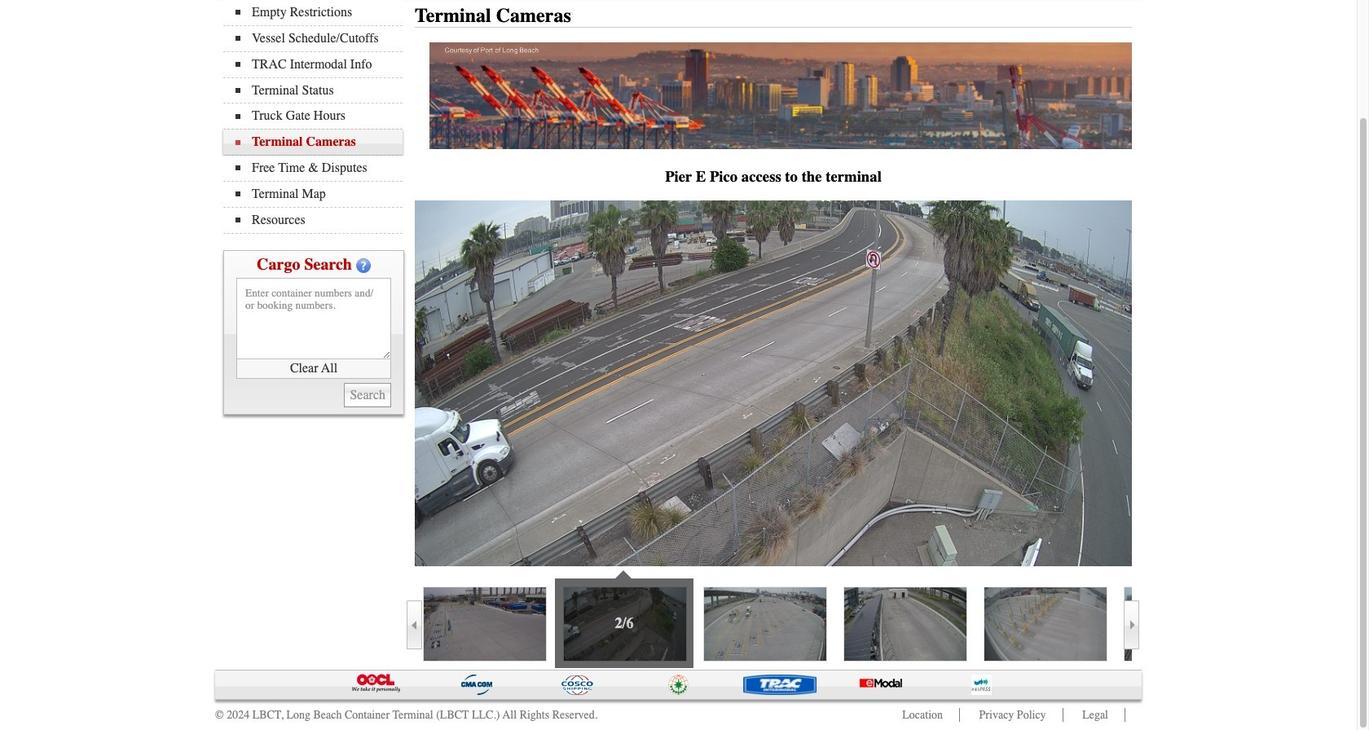 Task type: vqa. For each thing, say whether or not it's contained in the screenshot.
menu bar
yes



Task type: locate. For each thing, give the bounding box(es) containing it.
Enter container numbers and/ or booking numbers.  text field
[[236, 278, 391, 359]]

None submit
[[344, 383, 391, 407]]

menu bar
[[223, 0, 411, 234]]



